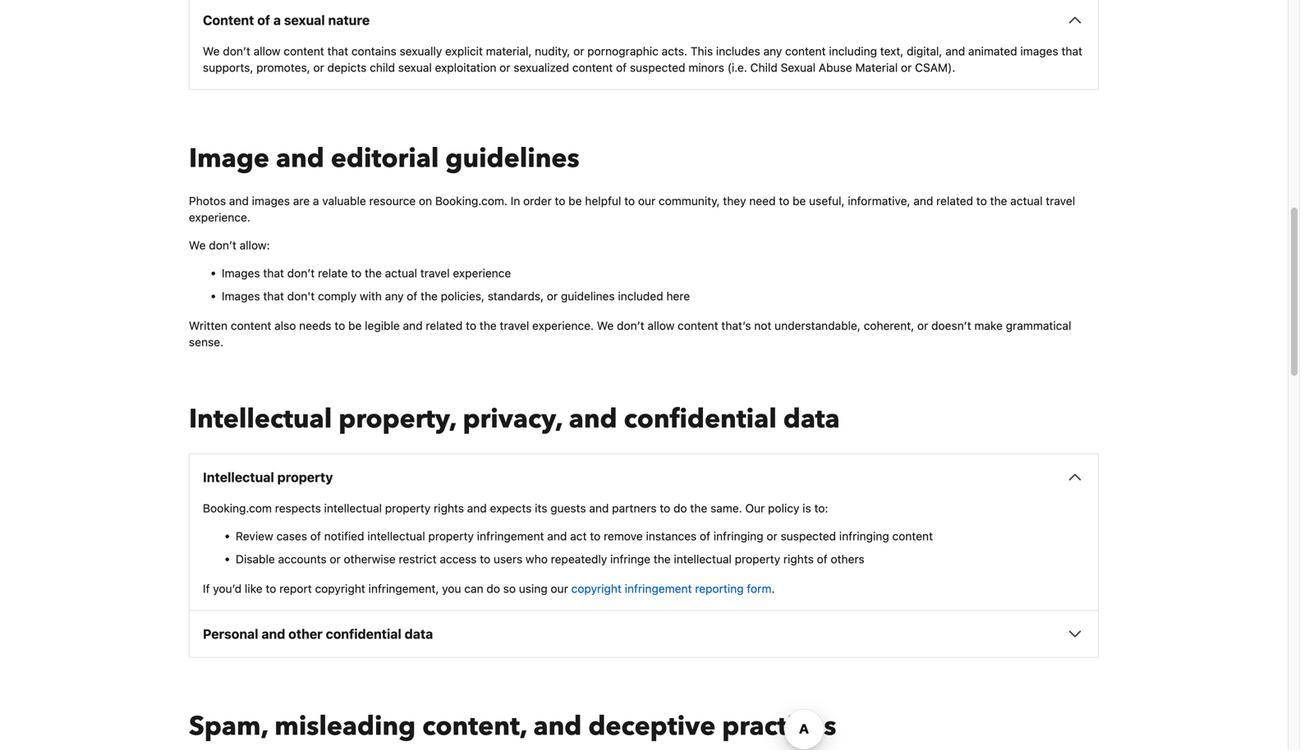 Task type: vqa. For each thing, say whether or not it's contained in the screenshot.
explore
no



Task type: locate. For each thing, give the bounding box(es) containing it.
content
[[203, 12, 254, 28]]

understandable,
[[775, 319, 861, 333]]

guidelines
[[445, 141, 579, 177], [561, 290, 615, 303]]

infringing down same.
[[714, 530, 764, 543]]

don't down the included
[[617, 319, 644, 333]]

intellectual up restrict
[[367, 530, 425, 543]]

a right are
[[313, 194, 319, 208]]

coherent,
[[864, 319, 914, 333]]

1 vertical spatial experience.
[[532, 319, 594, 333]]

intellectual inside "dropdown button"
[[203, 470, 274, 485]]

useful,
[[809, 194, 845, 208]]

images right animated
[[1020, 44, 1058, 58]]

confidential right other
[[326, 627, 401, 642]]

our right the using
[[551, 582, 568, 596]]

infringement down infringe
[[625, 582, 692, 596]]

infringing up others
[[839, 530, 889, 543]]

1 horizontal spatial actual
[[1010, 194, 1043, 208]]

0 horizontal spatial do
[[487, 582, 500, 596]]

images for images that don't comply with any of the policies, standards, or guidelines included here
[[222, 290, 260, 303]]

1 vertical spatial our
[[551, 582, 568, 596]]

travel inside written content also needs to be legible and related to the travel experience. we don't allow content that's not understandable, coherent, or doesn't make grammatical sense.
[[500, 319, 529, 333]]

0 horizontal spatial data
[[405, 627, 433, 642]]

of down pornographic
[[616, 61, 627, 74]]

intellectual up 'booking.com'
[[203, 470, 274, 485]]

allow inside written content also needs to be legible and related to the travel experience. we don't allow content that's not understandable, coherent, or doesn't make grammatical sense.
[[648, 319, 675, 333]]

experience. inside photos and images are a valuable resource on booking.com. in order to be helpful to our community, they need to be useful, informative, and related to the actual travel experience.
[[189, 211, 250, 224]]

0 horizontal spatial a
[[273, 12, 281, 28]]

or down "policy"
[[767, 530, 778, 543]]

0 vertical spatial images
[[1020, 44, 1058, 58]]

content,
[[422, 709, 527, 745]]

0 vertical spatial suspected
[[630, 61, 685, 74]]

personal and other confidential data button
[[203, 625, 1085, 644]]

property up respects
[[277, 470, 333, 485]]

confidential inside personal and other confidential data dropdown button
[[326, 627, 401, 642]]

be left legible
[[348, 319, 362, 333]]

1 copyright from the left
[[315, 582, 365, 596]]

any up child
[[763, 44, 782, 58]]

don't left allow:
[[209, 239, 236, 252]]

0 vertical spatial images
[[222, 267, 260, 280]]

so
[[503, 582, 516, 596]]

needs
[[299, 319, 331, 333]]

1 vertical spatial sexual
[[398, 61, 432, 74]]

of right instances
[[700, 530, 710, 543]]

0 horizontal spatial copyright
[[315, 582, 365, 596]]

2 images from the top
[[222, 290, 260, 303]]

images left are
[[252, 194, 290, 208]]

0 vertical spatial our
[[638, 194, 656, 208]]

intellectual for intellectual property
[[203, 470, 274, 485]]

infringement up the users
[[477, 530, 544, 543]]

content inside intellectual property element
[[892, 530, 933, 543]]

photos
[[189, 194, 226, 208]]

same.
[[710, 502, 742, 515]]

0 vertical spatial travel
[[1046, 194, 1075, 208]]

intellectual
[[189, 402, 332, 437], [203, 470, 274, 485]]

2 horizontal spatial be
[[793, 194, 806, 208]]

a
[[273, 12, 281, 28], [313, 194, 319, 208]]

rights left others
[[783, 553, 814, 566]]

1 vertical spatial actual
[[385, 267, 417, 280]]

of inside we don't allow content that contains sexually explicit material, nudity, or pornographic acts. this includes any content including text, digital, and animated images that supports, promotes, or depicts child sexual exploitation or sexualized content of suspected minors (i.e. child sexual abuse material or csam).
[[616, 61, 627, 74]]

0 horizontal spatial travel
[[420, 267, 450, 280]]

of right with at the top of the page
[[407, 290, 417, 303]]

1 horizontal spatial travel
[[500, 319, 529, 333]]

guidelines left the included
[[561, 290, 615, 303]]

0 horizontal spatial sexual
[[284, 12, 325, 28]]

don't up supports,
[[223, 44, 250, 58]]

0 vertical spatial do
[[673, 502, 687, 515]]

0 horizontal spatial experience.
[[189, 211, 250, 224]]

you
[[442, 582, 461, 596]]

or left doesn't
[[917, 319, 928, 333]]

sexualized
[[514, 61, 569, 74]]

1 vertical spatial suspected
[[781, 530, 836, 543]]

1 vertical spatial confidential
[[326, 627, 401, 642]]

abuse
[[819, 61, 852, 74]]

1 infringing from the left
[[714, 530, 764, 543]]

do up instances
[[673, 502, 687, 515]]

do left so
[[487, 582, 500, 596]]

0 vertical spatial related
[[936, 194, 973, 208]]

data
[[783, 402, 840, 437], [405, 627, 433, 642]]

and inside written content also needs to be legible and related to the travel experience. we don't allow content that's not understandable, coherent, or doesn't make grammatical sense.
[[403, 319, 423, 333]]

0 horizontal spatial be
[[348, 319, 362, 333]]

0 horizontal spatial related
[[426, 319, 463, 333]]

0 horizontal spatial infringing
[[714, 530, 764, 543]]

like
[[245, 582, 263, 596]]

intellectual up notified
[[324, 502, 382, 515]]

sexual left nature at the left of page
[[284, 12, 325, 28]]

1 horizontal spatial suspected
[[781, 530, 836, 543]]

actual inside photos and images are a valuable resource on booking.com. in order to be helpful to our community, they need to be useful, informative, and related to the actual travel experience.
[[1010, 194, 1043, 208]]

intellectual up intellectual property
[[189, 402, 332, 437]]

content of a sexual nature
[[203, 12, 370, 28]]

1 horizontal spatial our
[[638, 194, 656, 208]]

privacy,
[[463, 402, 562, 437]]

a up promotes, on the top
[[273, 12, 281, 28]]

1 vertical spatial infringement
[[625, 582, 692, 596]]

1 horizontal spatial infringement
[[625, 582, 692, 596]]

0 horizontal spatial our
[[551, 582, 568, 596]]

cases
[[276, 530, 307, 543]]

infringement
[[477, 530, 544, 543], [625, 582, 692, 596]]

1 horizontal spatial sexual
[[398, 61, 432, 74]]

instances
[[646, 530, 697, 543]]

acts.
[[662, 44, 687, 58]]

image
[[189, 141, 269, 177]]

1 vertical spatial allow
[[648, 319, 675, 333]]

1 horizontal spatial any
[[763, 44, 782, 58]]

1 horizontal spatial rights
[[783, 553, 814, 566]]

we don't allow content that contains sexually explicit material, nudity, or pornographic acts. this includes any content including text, digital, and animated images that supports, promotes, or depicts child sexual exploitation or sexualized content of suspected minors (i.e. child sexual abuse material or csam).
[[203, 44, 1083, 74]]

0 vertical spatial guidelines
[[445, 141, 579, 177]]

2 vertical spatial we
[[597, 319, 614, 333]]

notified
[[324, 530, 364, 543]]

do
[[673, 502, 687, 515], [487, 582, 500, 596]]

1 vertical spatial we
[[189, 239, 206, 252]]

includes
[[716, 44, 760, 58]]

0 vertical spatial allow
[[254, 44, 281, 58]]

policy
[[768, 502, 800, 515]]

that left don't
[[263, 290, 284, 303]]

contains
[[351, 44, 396, 58]]

travel
[[1046, 194, 1075, 208], [420, 267, 450, 280], [500, 319, 529, 333]]

guidelines up in
[[445, 141, 579, 177]]

photos and images are a valuable resource on booking.com. in order to be helpful to our community, they need to be useful, informative, and related to the actual travel experience.
[[189, 194, 1075, 224]]

don't
[[223, 44, 250, 58], [209, 239, 236, 252], [287, 267, 315, 280], [617, 319, 644, 333]]

allow:
[[240, 239, 270, 252]]

on
[[419, 194, 432, 208]]

don't up don't
[[287, 267, 315, 280]]

.
[[772, 582, 775, 596]]

any right with at the top of the page
[[385, 290, 404, 303]]

1 vertical spatial a
[[313, 194, 319, 208]]

0 vertical spatial any
[[763, 44, 782, 58]]

0 horizontal spatial images
[[252, 194, 290, 208]]

experience. down photos
[[189, 211, 250, 224]]

images up the "written"
[[222, 290, 260, 303]]

allow up promotes, on the top
[[254, 44, 281, 58]]

1 images from the top
[[222, 267, 260, 280]]

copyright down otherwise
[[315, 582, 365, 596]]

users
[[494, 553, 523, 566]]

0 horizontal spatial suspected
[[630, 61, 685, 74]]

1 vertical spatial related
[[426, 319, 463, 333]]

of right the content
[[257, 12, 270, 28]]

1 horizontal spatial images
[[1020, 44, 1058, 58]]

we for we don't allow content that contains sexually explicit material, nudity, or pornographic acts. this includes any content including text, digital, and animated images that supports, promotes, or depicts child sexual exploitation or sexualized content of suspected minors (i.e. child sexual abuse material or csam).
[[203, 44, 220, 58]]

or inside written content also needs to be legible and related to the travel experience. we don't allow content that's not understandable, coherent, or doesn't make grammatical sense.
[[917, 319, 928, 333]]

1 horizontal spatial experience.
[[532, 319, 594, 333]]

or left depicts
[[313, 61, 324, 74]]

suspected down the acts.
[[630, 61, 685, 74]]

0 vertical spatial sexual
[[284, 12, 325, 28]]

our inside intellectual property element
[[551, 582, 568, 596]]

if
[[203, 582, 210, 596]]

infringe
[[610, 553, 651, 566]]

csam).
[[915, 61, 955, 74]]

copyright down repeatedly
[[571, 582, 622, 596]]

related right informative,
[[936, 194, 973, 208]]

images down we don't allow:
[[222, 267, 260, 280]]

don't inside we don't allow content that contains sexually explicit material, nudity, or pornographic acts. this includes any content including text, digital, and animated images that supports, promotes, or depicts child sexual exploitation or sexualized content of suspected minors (i.e. child sexual abuse material or csam).
[[223, 44, 250, 58]]

0 horizontal spatial allow
[[254, 44, 281, 58]]

promotes,
[[256, 61, 310, 74]]

spam,
[[189, 709, 268, 745]]

allow down the here
[[648, 319, 675, 333]]

suspected down is
[[781, 530, 836, 543]]

0 vertical spatial experience.
[[189, 211, 250, 224]]

experience
[[453, 267, 511, 280]]

1 vertical spatial images
[[222, 290, 260, 303]]

rights
[[434, 502, 464, 515], [783, 553, 814, 566]]

sexual inside we don't allow content that contains sexually explicit material, nudity, or pornographic acts. this includes any content including text, digital, and animated images that supports, promotes, or depicts child sexual exploitation or sexualized content of suspected minors (i.e. child sexual abuse material or csam).
[[398, 61, 432, 74]]

images for images that don't relate to the actual travel experience
[[222, 267, 260, 280]]

1 vertical spatial any
[[385, 290, 404, 303]]

1 vertical spatial guidelines
[[561, 290, 615, 303]]

0 horizontal spatial actual
[[385, 267, 417, 280]]

we don't allow:
[[189, 239, 270, 252]]

0 vertical spatial a
[[273, 12, 281, 28]]

0 vertical spatial data
[[783, 402, 840, 437]]

sexual down the sexually
[[398, 61, 432, 74]]

0 horizontal spatial any
[[385, 290, 404, 303]]

0 vertical spatial infringement
[[477, 530, 544, 543]]

intellectual up reporting
[[674, 553, 732, 566]]

our inside photos and images are a valuable resource on booking.com. in order to be helpful to our community, they need to be useful, informative, and related to the actual travel experience.
[[638, 194, 656, 208]]

1 vertical spatial intellectual
[[203, 470, 274, 485]]

any
[[763, 44, 782, 58], [385, 290, 404, 303]]

1 horizontal spatial infringing
[[839, 530, 889, 543]]

you'd
[[213, 582, 242, 596]]

partners
[[612, 502, 657, 515]]

sexual
[[781, 61, 816, 74]]

content
[[284, 44, 324, 58], [785, 44, 826, 58], [572, 61, 613, 74], [231, 319, 271, 333], [678, 319, 718, 333], [892, 530, 933, 543]]

be left 'helpful'
[[569, 194, 582, 208]]

reporting
[[695, 582, 744, 596]]

related down the images that don't comply with any of the policies, standards, or guidelines included here
[[426, 319, 463, 333]]

community,
[[659, 194, 720, 208]]

we for we don't allow:
[[189, 239, 206, 252]]

personal and other confidential data
[[203, 627, 433, 642]]

relate
[[318, 267, 348, 280]]

here
[[666, 290, 690, 303]]

sexual inside dropdown button
[[284, 12, 325, 28]]

images inside we don't allow content that contains sexually explicit material, nudity, or pornographic acts. this includes any content including text, digital, and animated images that supports, promotes, or depicts child sexual exploitation or sexualized content of suspected minors (i.e. child sexual abuse material or csam).
[[1020, 44, 1058, 58]]

confidential up intellectual property "dropdown button" in the bottom of the page
[[624, 402, 777, 437]]

nudity,
[[535, 44, 570, 58]]

its
[[535, 502, 547, 515]]

1 horizontal spatial related
[[936, 194, 973, 208]]

images
[[1020, 44, 1058, 58], [252, 194, 290, 208]]

1 horizontal spatial confidential
[[624, 402, 777, 437]]

of right cases
[[310, 530, 321, 543]]

2 vertical spatial travel
[[500, 319, 529, 333]]

images
[[222, 267, 260, 280], [222, 290, 260, 303]]

form
[[747, 582, 772, 596]]

1 horizontal spatial do
[[673, 502, 687, 515]]

sexual
[[284, 12, 325, 28], [398, 61, 432, 74]]

2 horizontal spatial travel
[[1046, 194, 1075, 208]]

be left useful,
[[793, 194, 806, 208]]

0 horizontal spatial infringement
[[477, 530, 544, 543]]

repeatedly
[[551, 553, 607, 566]]

0 vertical spatial rights
[[434, 502, 464, 515]]

1 horizontal spatial allow
[[648, 319, 675, 333]]

0 vertical spatial intellectual
[[189, 402, 332, 437]]

disable accounts or otherwise restrict access to users who repeatedly infringe the intellectual property rights of others
[[236, 553, 865, 566]]

images that don't relate to the actual travel experience
[[222, 267, 511, 280]]

we inside we don't allow content that contains sexually explicit material, nudity, or pornographic acts. this includes any content including text, digital, and animated images that supports, promotes, or depicts child sexual exploitation or sexualized content of suspected minors (i.e. child sexual abuse material or csam).
[[203, 44, 220, 58]]

0 vertical spatial confidential
[[624, 402, 777, 437]]

1 horizontal spatial a
[[313, 194, 319, 208]]

2 infringing from the left
[[839, 530, 889, 543]]

1 vertical spatial do
[[487, 582, 500, 596]]

rights up access
[[434, 502, 464, 515]]

experience. down standards,
[[532, 319, 594, 333]]

exploitation
[[435, 61, 496, 74]]

1 vertical spatial data
[[405, 627, 433, 642]]

our left community, at the right top of the page
[[638, 194, 656, 208]]

1 vertical spatial images
[[252, 194, 290, 208]]

that up depicts
[[327, 44, 348, 58]]

1 horizontal spatial copyright
[[571, 582, 622, 596]]

0 vertical spatial we
[[203, 44, 220, 58]]

0 horizontal spatial confidential
[[326, 627, 401, 642]]

that right animated
[[1062, 44, 1083, 58]]

booking.com.
[[435, 194, 508, 208]]

0 vertical spatial actual
[[1010, 194, 1043, 208]]



Task type: describe. For each thing, give the bounding box(es) containing it.
that down allow:
[[263, 267, 284, 280]]

animated
[[968, 44, 1017, 58]]

standards,
[[488, 290, 544, 303]]

including
[[829, 44, 877, 58]]

any inside we don't allow content that contains sexually explicit material, nudity, or pornographic acts. this includes any content including text, digital, and animated images that supports, promotes, or depicts child sexual exploitation or sexualized content of suspected minors (i.e. child sexual abuse material or csam).
[[763, 44, 782, 58]]

sense.
[[189, 336, 223, 349]]

to:
[[814, 502, 828, 515]]

review
[[236, 530, 273, 543]]

experience. inside written content also needs to be legible and related to the travel experience. we don't allow content that's not understandable, coherent, or doesn't make grammatical sense.
[[532, 319, 594, 333]]

included
[[618, 290, 663, 303]]

and inside dropdown button
[[262, 627, 285, 642]]

need
[[749, 194, 776, 208]]

report
[[279, 582, 312, 596]]

a inside dropdown button
[[273, 12, 281, 28]]

intellectual property
[[203, 470, 333, 485]]

child
[[370, 61, 395, 74]]

informative,
[[848, 194, 910, 208]]

also
[[274, 319, 296, 333]]

don't
[[287, 290, 315, 303]]

or right nudity,
[[573, 44, 584, 58]]

access
[[440, 553, 477, 566]]

data inside dropdown button
[[405, 627, 433, 642]]

this
[[691, 44, 713, 58]]

a inside photos and images are a valuable resource on booking.com. in order to be helpful to our community, they need to be useful, informative, and related to the actual travel experience.
[[313, 194, 319, 208]]

material,
[[486, 44, 532, 58]]

spam, misleading content, and deceptive practices
[[189, 709, 836, 745]]

1 horizontal spatial data
[[783, 402, 840, 437]]

content of a sexual nature element
[[203, 30, 1085, 76]]

suspected inside intellectual property element
[[781, 530, 836, 543]]

our
[[745, 502, 765, 515]]

nature
[[328, 12, 370, 28]]

if you'd like to report copyright infringement, you can do so using our copyright infringement reporting form .
[[203, 582, 775, 596]]

accounts
[[278, 553, 327, 566]]

1 vertical spatial travel
[[420, 267, 450, 280]]

that's
[[721, 319, 751, 333]]

property up restrict
[[385, 502, 431, 515]]

intellectual for intellectual property, privacy, and confidential data
[[189, 402, 332, 437]]

act
[[570, 530, 587, 543]]

or down notified
[[330, 553, 341, 566]]

intellectual property element
[[203, 487, 1085, 597]]

make
[[974, 319, 1003, 333]]

disable
[[236, 553, 275, 566]]

or down material,
[[500, 61, 510, 74]]

sexually
[[400, 44, 442, 58]]

are
[[293, 194, 310, 208]]

grammatical
[[1006, 319, 1071, 333]]

practices
[[722, 709, 836, 745]]

be inside written content also needs to be legible and related to the travel experience. we don't allow content that's not understandable, coherent, or doesn't make grammatical sense.
[[348, 319, 362, 333]]

copyright infringement reporting form link
[[571, 582, 772, 596]]

pornographic
[[587, 44, 659, 58]]

supports,
[[203, 61, 253, 74]]

image and editorial guidelines
[[189, 141, 579, 177]]

personal
[[203, 627, 258, 642]]

review cases of notified intellectual property infringement and act to remove instances of infringing or suspected infringing content
[[236, 530, 933, 543]]

don't inside written content also needs to be legible and related to the travel experience. we don't allow content that's not understandable, coherent, or doesn't make grammatical sense.
[[617, 319, 644, 333]]

property up form at bottom right
[[735, 553, 780, 566]]

misleading
[[275, 709, 416, 745]]

child
[[750, 61, 778, 74]]

related inside photos and images are a valuable resource on booking.com. in order to be helpful to our community, they need to be useful, informative, and related to the actual travel experience.
[[936, 194, 973, 208]]

otherwise
[[344, 553, 396, 566]]

explicit
[[445, 44, 483, 58]]

others
[[831, 553, 865, 566]]

images inside photos and images are a valuable resource on booking.com. in order to be helpful to our community, they need to be useful, informative, and related to the actual travel experience.
[[252, 194, 290, 208]]

we inside written content also needs to be legible and related to the travel experience. we don't allow content that's not understandable, coherent, or doesn't make grammatical sense.
[[597, 319, 614, 333]]

related inside written content also needs to be legible and related to the travel experience. we don't allow content that's not understandable, coherent, or doesn't make grammatical sense.
[[426, 319, 463, 333]]

can
[[464, 582, 483, 596]]

0 horizontal spatial rights
[[434, 502, 464, 515]]

valuable
[[322, 194, 366, 208]]

property inside "dropdown button"
[[277, 470, 333, 485]]

and inside we don't allow content that contains sexually explicit material, nudity, or pornographic acts. this includes any content including text, digital, and animated images that supports, promotes, or depicts child sexual exploitation or sexualized content of suspected minors (i.e. child sexual abuse material or csam).
[[945, 44, 965, 58]]

infringement,
[[368, 582, 439, 596]]

not
[[754, 319, 771, 333]]

legible
[[365, 319, 400, 333]]

text,
[[880, 44, 904, 58]]

allow inside we don't allow content that contains sexually explicit material, nudity, or pornographic acts. this includes any content including text, digital, and animated images that supports, promotes, or depicts child sexual exploitation or sexualized content of suspected minors (i.e. child sexual abuse material or csam).
[[254, 44, 281, 58]]

booking.com
[[203, 502, 272, 515]]

editorial
[[331, 141, 439, 177]]

or down text,
[[901, 61, 912, 74]]

depicts
[[327, 61, 367, 74]]

written content also needs to be legible and related to the travel experience. we don't allow content that's not understandable, coherent, or doesn't make grammatical sense.
[[189, 319, 1071, 349]]

they
[[723, 194, 746, 208]]

property up access
[[428, 530, 474, 543]]

travel inside photos and images are a valuable resource on booking.com. in order to be helpful to our community, they need to be useful, informative, and related to the actual travel experience.
[[1046, 194, 1075, 208]]

intellectual property button
[[203, 468, 1085, 487]]

2 copyright from the left
[[571, 582, 622, 596]]

policies,
[[441, 290, 485, 303]]

1 vertical spatial rights
[[783, 553, 814, 566]]

the inside written content also needs to be legible and related to the travel experience. we don't allow content that's not understandable, coherent, or doesn't make grammatical sense.
[[479, 319, 497, 333]]

is
[[803, 502, 811, 515]]

comply
[[318, 290, 357, 303]]

of left others
[[817, 553, 828, 566]]

content of a sexual nature button
[[203, 10, 1085, 30]]

doesn't
[[931, 319, 971, 333]]

the inside photos and images are a valuable resource on booking.com. in order to be helpful to our community, they need to be useful, informative, and related to the actual travel experience.
[[990, 194, 1007, 208]]

(i.e.
[[727, 61, 747, 74]]

1 vertical spatial intellectual
[[367, 530, 425, 543]]

material
[[855, 61, 898, 74]]

suspected inside we don't allow content that contains sexually explicit material, nudity, or pornographic acts. this includes any content including text, digital, and animated images that supports, promotes, or depicts child sexual exploitation or sexualized content of suspected minors (i.e. child sexual abuse material or csam).
[[630, 61, 685, 74]]

digital,
[[907, 44, 942, 58]]

minors
[[688, 61, 724, 74]]

resource
[[369, 194, 416, 208]]

0 vertical spatial intellectual
[[324, 502, 382, 515]]

or right standards,
[[547, 290, 558, 303]]

helpful
[[585, 194, 621, 208]]

respects
[[275, 502, 321, 515]]

deceptive
[[588, 709, 716, 745]]

using
[[519, 582, 548, 596]]

of inside dropdown button
[[257, 12, 270, 28]]

2 vertical spatial intellectual
[[674, 553, 732, 566]]

1 horizontal spatial be
[[569, 194, 582, 208]]

booking.com respects intellectual property rights and expects its guests and partners to do the same. our policy is to:
[[203, 502, 828, 515]]



